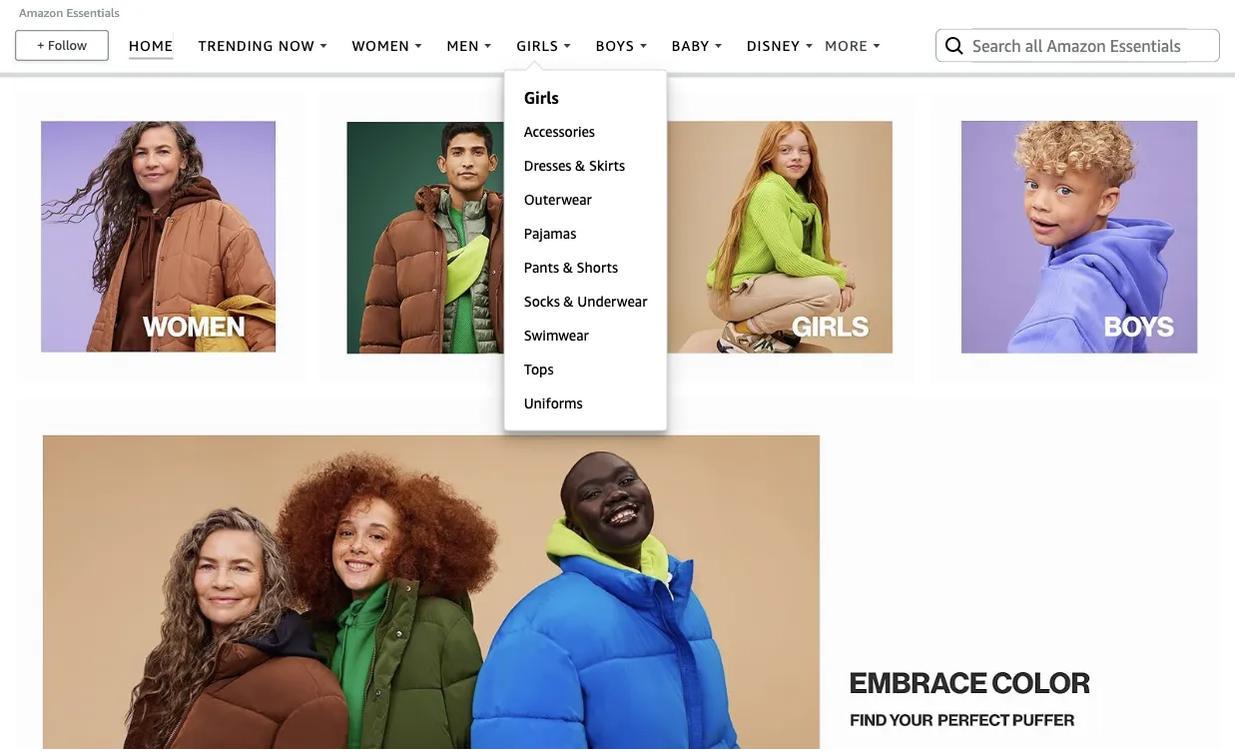 Task type: vqa. For each thing, say whether or not it's contained in the screenshot.
Ounce within 0.48 Ounce (Pack of 60)
no



Task type: locate. For each thing, give the bounding box(es) containing it.
amazon essentials link
[[19, 5, 119, 19]]

+
[[37, 37, 45, 53]]

+ follow button
[[16, 31, 107, 59]]



Task type: describe. For each thing, give the bounding box(es) containing it.
follow
[[48, 37, 87, 53]]

Search all Amazon Essentials search field
[[973, 28, 1188, 62]]

+ follow
[[37, 37, 87, 53]]

search image
[[943, 33, 967, 57]]

amazon
[[19, 5, 63, 19]]

essentials
[[66, 5, 119, 19]]

amazon essentials
[[19, 5, 119, 19]]



